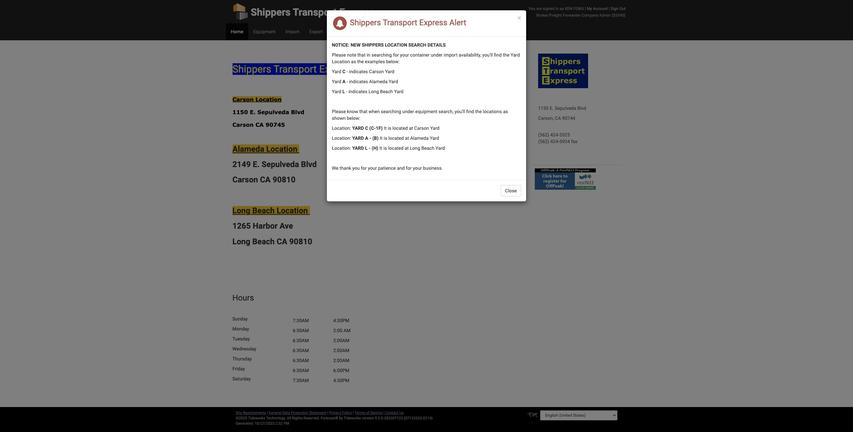 Task type: locate. For each thing, give the bounding box(es) containing it.
find
[[494, 52, 502, 58], [467, 109, 474, 114]]

by
[[339, 417, 343, 421]]

e.
[[550, 106, 554, 111], [250, 109, 256, 116], [253, 160, 260, 169]]

1 vertical spatial shippers transport express
[[233, 63, 357, 75]]

1 horizontal spatial under
[[431, 52, 443, 58]]

indicates for carson
[[349, 69, 368, 74]]

0 vertical spatial in
[[556, 6, 559, 11]]

90744
[[563, 116, 576, 121]]

you'll right search,
[[455, 109, 466, 114]]

0 vertical spatial find
[[494, 52, 502, 58]]

90810 down "ave"
[[290, 237, 313, 247]]

in right signed
[[556, 6, 559, 11]]

0 vertical spatial 90810
[[273, 176, 296, 185]]

as right locations
[[504, 109, 509, 114]]

6:30am for friday
[[293, 369, 309, 374]]

1 vertical spatial at
[[405, 136, 409, 141]]

2 7:30am from the top
[[293, 379, 309, 384]]

0 vertical spatial under
[[431, 52, 443, 58]]

ca down 2149 e. sepulveda blvd
[[260, 176, 271, 185]]

it for it is located at alameda yard
[[380, 136, 383, 141]]

1 vertical spatial please
[[332, 109, 346, 114]]

located for alameda
[[389, 136, 404, 141]]

2 horizontal spatial for
[[406, 166, 412, 171]]

harbor
[[253, 222, 278, 231]]

carson up carson ca 90745
[[233, 97, 254, 103]]

location: for location: yard c (c-1f) it is located at carson yard
[[332, 126, 351, 131]]

- for l
[[346, 89, 348, 94]]

1 vertical spatial in
[[367, 52, 371, 58]]

at up "location: yard l - (h) it is located at long beach yard"
[[405, 136, 409, 141]]

express down "note"
[[320, 63, 355, 75]]

saturday
[[233, 377, 252, 382]]

you'll inside please know that when searching under equipment search, you'll find the locations as shown below:
[[455, 109, 466, 114]]

located up location: yard a - (b) it is located at alameda yard on the top
[[393, 126, 408, 131]]

(c-
[[370, 126, 376, 131]]

6:30am for thursday
[[293, 359, 309, 364]]

| up tideworks
[[353, 412, 354, 416]]

3 yard from the top
[[353, 146, 364, 151]]

notice:
[[332, 42, 350, 48]]

please down notice:
[[332, 52, 346, 58]]

0 horizontal spatial below:
[[347, 116, 361, 121]]

424- up '5934'
[[551, 132, 560, 138]]

1 2:00am from the top
[[334, 339, 350, 344]]

2 6:30am from the top
[[293, 339, 309, 344]]

it for it is located at long beach yard
[[380, 146, 383, 151]]

it right (h)
[[380, 146, 383, 151]]

the left locations
[[476, 109, 482, 114]]

find left locations
[[467, 109, 474, 114]]

a down 'yard c - indicates carson yard'
[[343, 79, 346, 84]]

patience
[[378, 166, 396, 171]]

2 location: from the top
[[332, 136, 351, 141]]

1 vertical spatial indicates
[[349, 79, 368, 84]]

2:00am
[[334, 339, 350, 344], [334, 349, 350, 354], [334, 359, 350, 364]]

location down "note"
[[332, 59, 350, 64]]

please for please note that in searching for your container under import availability, you'll find the yard location as the examples below:
[[332, 52, 346, 58]]

1 vertical spatial location:
[[332, 136, 351, 141]]

1 vertical spatial as
[[351, 59, 356, 64]]

carson, ca 90744
[[539, 116, 576, 121]]

4 6:30am from the top
[[293, 359, 309, 364]]

my account link
[[587, 6, 608, 11]]

is down location: yard a - (b) it is located at alameda yard on the top
[[384, 146, 387, 151]]

2 vertical spatial located
[[389, 146, 404, 151]]

as inside please know that when searching under equipment search, you'll find the locations as shown below:
[[504, 109, 509, 114]]

ave
[[280, 222, 293, 231]]

located
[[393, 126, 408, 131], [389, 136, 404, 141], [389, 146, 404, 151]]

2 vertical spatial location:
[[332, 146, 351, 151]]

broker/freight
[[537, 13, 562, 18]]

protection
[[291, 412, 309, 416]]

terms
[[355, 412, 366, 416]]

alameda down please know that when searching under equipment search, you'll find the locations as shown below: at the top of the page
[[411, 136, 429, 141]]

thursday
[[233, 357, 252, 362]]

10/27/2023
[[255, 422, 275, 427]]

0 vertical spatial a
[[343, 79, 346, 84]]

1 vertical spatial 424-
[[551, 139, 560, 144]]

1 6:30am from the top
[[293, 329, 309, 334]]

1 horizontal spatial your
[[400, 52, 409, 58]]

that right know
[[360, 109, 368, 114]]

reserved.
[[304, 417, 320, 421]]

0 vertical spatial searching
[[372, 52, 392, 58]]

know
[[347, 109, 358, 114]]

- down "note"
[[347, 69, 348, 74]]

located for carson
[[393, 126, 408, 131]]

is for it is located at carson yard
[[388, 126, 392, 131]]

- down 'yard c - indicates carson yard'
[[347, 79, 348, 84]]

long up 1265
[[233, 207, 251, 216]]

(562) down carson,
[[539, 132, 550, 138]]

1 vertical spatial under
[[403, 109, 415, 114]]

l left (h)
[[365, 146, 368, 151]]

below: down know
[[347, 116, 361, 121]]

under inside please note that in searching for your container under import availability, you'll find the yard location as the examples below:
[[431, 52, 443, 58]]

carson down carson location
[[233, 122, 254, 128]]

shippers transport express
[[251, 6, 375, 18], [233, 63, 357, 75]]

0 vertical spatial located
[[393, 126, 408, 131]]

1 7:30am from the top
[[293, 319, 309, 324]]

2 4:30pm from the top
[[334, 379, 350, 384]]

your down "location"
[[400, 52, 409, 58]]

please for please know that when searching under equipment search, you'll find the locations as shown below:
[[332, 109, 346, 114]]

under left the equipment
[[403, 109, 415, 114]]

2 vertical spatial as
[[504, 109, 509, 114]]

below:
[[386, 59, 400, 64], [347, 116, 361, 121]]

location: yard a - (b) it is located at alameda yard
[[332, 136, 440, 141]]

1 vertical spatial you'll
[[455, 109, 466, 114]]

1 vertical spatial it
[[380, 136, 383, 141]]

carson
[[369, 69, 384, 74], [233, 97, 254, 103], [233, 122, 254, 128], [415, 126, 429, 131], [233, 176, 258, 185]]

4:30pm up 2:00 am
[[334, 319, 350, 324]]

you are signed in as ken fong | my account | sign out broker/freight forwarder company admin (03340)
[[529, 6, 626, 18]]

is for it is located at alameda yard
[[384, 136, 388, 141]]

company
[[582, 13, 599, 18]]

0 vertical spatial location:
[[332, 126, 351, 131]]

the
[[503, 52, 510, 58], [358, 59, 364, 64], [476, 109, 482, 114]]

at down please know that when searching under equipment search, you'll find the locations as shown below: at the top of the page
[[409, 126, 413, 131]]

please inside please know that when searching under equipment search, you'll find the locations as shown below:
[[332, 109, 346, 114]]

fax
[[572, 139, 578, 144]]

in for signed
[[556, 6, 559, 11]]

1 vertical spatial located
[[389, 136, 404, 141]]

3 2:00am from the top
[[334, 359, 350, 364]]

for down "location"
[[393, 52, 399, 58]]

0 horizontal spatial as
[[351, 59, 356, 64]]

ca for 90745
[[256, 122, 264, 128]]

ca left 90745
[[256, 122, 264, 128]]

c up yard a - indicates alameda yard
[[343, 69, 346, 74]]

1 horizontal spatial for
[[393, 52, 399, 58]]

(562) left '5934'
[[539, 139, 550, 144]]

1 horizontal spatial find
[[494, 52, 502, 58]]

yard up business.
[[436, 146, 445, 151]]

2 vertical spatial alameda
[[233, 145, 265, 154]]

7:30am for sunday
[[293, 319, 309, 324]]

| left 'sign'
[[609, 6, 610, 11]]

1 vertical spatial searching
[[381, 109, 402, 114]]

you'll
[[483, 52, 493, 58], [455, 109, 466, 114]]

for right and
[[406, 166, 412, 171]]

2:00am for tuesday
[[334, 339, 350, 344]]

yard down notice:
[[332, 69, 342, 74]]

0 vertical spatial 7:30am
[[293, 319, 309, 324]]

|
[[585, 6, 586, 11], [609, 6, 610, 11], [267, 412, 268, 416], [328, 412, 328, 416], [353, 412, 354, 416], [384, 412, 385, 416]]

(07122023-
[[404, 417, 423, 421]]

in inside you are signed in as ken fong | my account | sign out broker/freight forwarder company admin (03340)
[[556, 6, 559, 11]]

long down location: yard a - (b) it is located at alameda yard on the top
[[410, 146, 421, 151]]

the inside please know that when searching under equipment search, you'll find the locations as shown below:
[[476, 109, 482, 114]]

is down location: yard c (c-1f) it is located at carson yard
[[384, 136, 388, 141]]

hours
[[233, 294, 256, 303]]

2:32
[[276, 422, 283, 427]]

your
[[400, 52, 409, 58], [368, 166, 377, 171], [413, 166, 422, 171]]

searching inside please note that in searching for your container under import availability, you'll find the yard location as the examples below:
[[372, 52, 392, 58]]

0 vertical spatial as
[[560, 6, 564, 11]]

yard c - indicates carson yard
[[332, 69, 395, 74]]

0 vertical spatial it
[[384, 126, 387, 131]]

1 please from the top
[[332, 52, 346, 58]]

424- down 5525
[[551, 139, 560, 144]]

your left patience
[[368, 166, 377, 171]]

0 vertical spatial c
[[343, 69, 346, 74]]

6:00pm
[[334, 369, 350, 374]]

0 vertical spatial below:
[[386, 59, 400, 64]]

service
[[371, 412, 383, 416]]

5934
[[560, 139, 571, 144]]

alameda up 2149
[[233, 145, 265, 154]]

1 horizontal spatial the
[[476, 109, 482, 114]]

2 vertical spatial yard
[[353, 146, 364, 151]]

6:30am for monday
[[293, 329, 309, 334]]

yard down 'yard c - indicates carson yard'
[[332, 79, 342, 84]]

0 horizontal spatial find
[[467, 109, 474, 114]]

at up and
[[405, 146, 409, 151]]

yard left (h)
[[353, 146, 364, 151]]

0 vertical spatial l
[[343, 89, 345, 94]]

indicates up yard a - indicates alameda yard
[[349, 69, 368, 74]]

2:00am for thursday
[[334, 359, 350, 364]]

1 vertical spatial 4:30pm
[[334, 379, 350, 384]]

0 horizontal spatial you'll
[[455, 109, 466, 114]]

that right "note"
[[358, 52, 366, 58]]

1 (562) from the top
[[539, 132, 550, 138]]

0 vertical spatial 424-
[[551, 132, 560, 138]]

5 6:30am from the top
[[293, 369, 309, 374]]

c left (c- on the left
[[365, 126, 369, 131]]

at for long
[[405, 146, 409, 151]]

as down "note"
[[351, 59, 356, 64]]

searching right when
[[381, 109, 402, 114]]

for right you
[[361, 166, 367, 171]]

0 horizontal spatial in
[[367, 52, 371, 58]]

0 horizontal spatial the
[[358, 59, 364, 64]]

it right 1f)
[[384, 126, 387, 131]]

the left the '27'
[[503, 52, 510, 58]]

1 horizontal spatial as
[[504, 109, 509, 114]]

carson down 2149
[[233, 176, 258, 185]]

3 location: from the top
[[332, 146, 351, 151]]

9.5.0.202307122
[[375, 417, 403, 421]]

2 please from the top
[[332, 109, 346, 114]]

1 vertical spatial (562)
[[539, 139, 550, 144]]

location
[[332, 59, 350, 64], [256, 97, 282, 103], [267, 145, 298, 154], [277, 207, 308, 216]]

2 vertical spatial indicates
[[349, 89, 368, 94]]

alameda up yard l - indicates long beach yard
[[370, 79, 388, 84]]

- for c
[[347, 69, 348, 74]]

yard for yard a - (b)
[[353, 136, 364, 141]]

4:30pm
[[334, 319, 350, 324], [334, 379, 350, 384]]

policy
[[342, 412, 352, 416]]

0 vertical spatial at
[[409, 126, 413, 131]]

location inside please note that in searching for your container under import availability, you'll find the yard location as the examples below:
[[332, 59, 350, 64]]

1 vertical spatial below:
[[347, 116, 361, 121]]

1 vertical spatial c
[[365, 126, 369, 131]]

1 horizontal spatial 1150 e. sepulveda blvd
[[539, 106, 587, 111]]

and
[[397, 166, 405, 171]]

carson for carson ca 90745
[[233, 122, 254, 128]]

2 horizontal spatial alameda
[[411, 136, 429, 141]]

search,
[[439, 109, 454, 114]]

the up 'yard c - indicates carson yard'
[[358, 59, 364, 64]]

0 vertical spatial that
[[358, 52, 366, 58]]

express up new
[[340, 6, 375, 18]]

pm
[[284, 422, 289, 427]]

0 vertical spatial please
[[332, 52, 346, 58]]

located down location: yard a - (b) it is located at alameda yard on the top
[[389, 146, 404, 151]]

1 yard from the top
[[353, 126, 364, 131]]

transport
[[293, 6, 337, 18], [383, 18, 418, 27], [274, 63, 317, 75]]

(03340)
[[612, 13, 626, 18]]

2 vertical spatial 2:00am
[[334, 359, 350, 364]]

located for long
[[389, 146, 404, 151]]

1150
[[539, 106, 549, 111], [233, 109, 248, 116]]

4:30pm for saturday
[[334, 379, 350, 384]]

am
[[344, 329, 351, 334]]

©2023 tideworks
[[236, 417, 265, 421]]

0 horizontal spatial under
[[403, 109, 415, 114]]

0 vertical spatial you'll
[[483, 52, 493, 58]]

you'll inside please note that in searching for your container under import availability, you'll find the yard location as the examples below:
[[483, 52, 493, 58]]

of
[[367, 412, 370, 416]]

shown
[[332, 116, 346, 121]]

5525
[[560, 132, 571, 138]]

0 horizontal spatial c
[[343, 69, 346, 74]]

1 vertical spatial that
[[360, 109, 368, 114]]

that for when
[[360, 109, 368, 114]]

1150 e. sepulveda blvd up 90745
[[233, 109, 305, 116]]

1 vertical spatial 7:30am
[[293, 379, 309, 384]]

90810 down 2149 e. sepulveda blvd
[[273, 176, 296, 185]]

equipment
[[416, 109, 438, 114]]

is right 1f)
[[388, 126, 392, 131]]

2 vertical spatial at
[[405, 146, 409, 151]]

2 horizontal spatial as
[[560, 6, 564, 11]]

0 horizontal spatial alameda
[[233, 145, 265, 154]]

below: inside please note that in searching for your container under import availability, you'll find the yard location as the examples below:
[[386, 59, 400, 64]]

3 6:30am from the top
[[293, 349, 309, 354]]

0 horizontal spatial 1150
[[233, 109, 248, 116]]

0 vertical spatial yard
[[353, 126, 364, 131]]

1 horizontal spatial in
[[556, 6, 559, 11]]

note
[[347, 52, 357, 58]]

- down yard a - indicates alameda yard
[[346, 89, 348, 94]]

1150 e. sepulveda blvd up carson, ca 90744
[[539, 106, 587, 111]]

7:30am for saturday
[[293, 379, 309, 384]]

yard
[[353, 126, 364, 131], [353, 136, 364, 141], [353, 146, 364, 151]]

1 vertical spatial 2:00am
[[334, 349, 350, 354]]

1 horizontal spatial you'll
[[483, 52, 493, 58]]

1 vertical spatial yard
[[353, 136, 364, 141]]

blvd
[[578, 106, 587, 111], [291, 109, 305, 116], [301, 160, 317, 169]]

that inside please know that when searching under equipment search, you'll find the locations as shown below:
[[360, 109, 368, 114]]

tideworks
[[344, 417, 361, 421]]

yard right friday,
[[511, 52, 520, 58]]

1 horizontal spatial alameda
[[370, 79, 388, 84]]

searching inside please know that when searching under equipment search, you'll find the locations as shown below:
[[381, 109, 402, 114]]

shippers
[[251, 6, 291, 18], [350, 18, 381, 27], [233, 63, 272, 75]]

0 vertical spatial 2:00am
[[334, 339, 350, 344]]

1 horizontal spatial l
[[365, 146, 368, 151]]

0 vertical spatial indicates
[[349, 69, 368, 74]]

searching up examples on the top
[[372, 52, 392, 58]]

2 yard from the top
[[353, 136, 364, 141]]

beach up 1265 harbor ave
[[253, 207, 275, 216]]

at for alameda
[[405, 136, 409, 141]]

shippers transport express alert
[[348, 18, 467, 27]]

1 vertical spatial find
[[467, 109, 474, 114]]

-
[[347, 69, 348, 74], [347, 79, 348, 84], [346, 89, 348, 94], [370, 136, 372, 141], [369, 146, 371, 151]]

1150 down carson location
[[233, 109, 248, 116]]

please inside please note that in searching for your container under import availability, you'll find the yard location as the examples below:
[[332, 52, 346, 58]]

2 2:00am from the top
[[334, 349, 350, 354]]

6:30am for wednesday
[[293, 349, 309, 354]]

general
[[269, 412, 282, 416]]

1 vertical spatial l
[[365, 146, 368, 151]]

0 vertical spatial shippers transport express
[[251, 6, 375, 18]]

ca down "ave"
[[277, 237, 288, 247]]

yard down the equipment
[[431, 126, 440, 131]]

in inside please note that in searching for your container under import availability, you'll find the yard location as the examples below:
[[367, 52, 371, 58]]

1150 up carson,
[[539, 106, 549, 111]]

0 horizontal spatial a
[[343, 79, 346, 84]]

please up shown
[[332, 109, 346, 114]]

that inside please note that in searching for your container under import availability, you'll find the yard location as the examples below:
[[358, 52, 366, 58]]

1 vertical spatial 90810
[[290, 237, 313, 247]]

ca for 90744
[[556, 116, 562, 121]]

in for that
[[367, 52, 371, 58]]

424-
[[551, 132, 560, 138], [551, 139, 560, 144]]

wednesday
[[233, 347, 257, 352]]

as left "ken"
[[560, 6, 564, 11]]

yard a - indicates alameda yard
[[332, 79, 398, 84]]

1 4:30pm from the top
[[334, 319, 350, 324]]

you'll right today
[[483, 52, 493, 58]]

l down yard a - indicates alameda yard
[[343, 89, 345, 94]]

2 horizontal spatial the
[[503, 52, 510, 58]]

locations
[[483, 109, 502, 114]]

yard inside please note that in searching for your container under import availability, you'll find the yard location as the examples below:
[[511, 52, 520, 58]]

at for carson
[[409, 126, 413, 131]]

long beach location
[[233, 207, 310, 216]]

friday,
[[484, 51, 498, 56]]

monday
[[233, 327, 249, 332]]

1 horizontal spatial below:
[[386, 59, 400, 64]]

yard down please know that when searching under equipment search, you'll find the locations as shown below: at the top of the page
[[430, 136, 440, 141]]

under inside please know that when searching under equipment search, you'll find the locations as shown below:
[[403, 109, 415, 114]]

4:30pm down the 6:00pm
[[334, 379, 350, 384]]

1 location: from the top
[[332, 126, 351, 131]]

1 horizontal spatial a
[[365, 136, 369, 141]]

yard left (b)
[[353, 136, 364, 141]]

2 vertical spatial it
[[380, 146, 383, 151]]

find inside please note that in searching for your container under import availability, you'll find the yard location as the examples below:
[[494, 52, 502, 58]]

0 horizontal spatial l
[[343, 89, 345, 94]]

0 vertical spatial (562)
[[539, 132, 550, 138]]

0 vertical spatial 4:30pm
[[334, 319, 350, 324]]

in up examples on the top
[[367, 52, 371, 58]]

yard
[[511, 52, 520, 58], [332, 69, 342, 74], [385, 69, 395, 74], [332, 79, 342, 84], [389, 79, 398, 84], [332, 89, 342, 94], [395, 89, 404, 94], [431, 126, 440, 131], [430, 136, 440, 141], [436, 146, 445, 151]]

long down yard a - indicates alameda yard
[[369, 89, 379, 94]]

2 vertical spatial the
[[476, 109, 482, 114]]

below: down "location"
[[386, 59, 400, 64]]



Task type: vqa. For each thing, say whether or not it's contained in the screenshot.


Task type: describe. For each thing, give the bounding box(es) containing it.
please note that in searching for your container under import availability, you'll find the yard location as the examples below:
[[332, 52, 520, 64]]

examples
[[365, 59, 385, 64]]

searching for for
[[372, 52, 392, 58]]

(b)
[[373, 136, 379, 141]]

0 horizontal spatial 1150 e. sepulveda blvd
[[233, 109, 305, 116]]

1 horizontal spatial c
[[365, 126, 369, 131]]

beach down yard a - indicates alameda yard
[[380, 89, 393, 94]]

yard l - indicates long beach yard
[[332, 89, 404, 94]]

searching for under
[[381, 109, 402, 114]]

below: inside please know that when searching under equipment search, you'll find the locations as shown below:
[[347, 116, 361, 121]]

carson for carson location
[[233, 97, 254, 103]]

today
[[466, 51, 478, 56]]

alameda location
[[233, 145, 300, 154]]

indicates for alameda
[[349, 79, 368, 84]]

are
[[537, 6, 542, 11]]

1 vertical spatial a
[[365, 136, 369, 141]]

2149 e. sepulveda blvd
[[233, 160, 317, 169]]

e. down carson location
[[250, 109, 256, 116]]

tuesday
[[233, 337, 250, 342]]

yard up shown
[[332, 89, 342, 94]]

alert
[[450, 18, 467, 27]]

site requirements link
[[236, 412, 266, 416]]

location up "ave"
[[277, 207, 308, 216]]

1 vertical spatial the
[[358, 59, 364, 64]]

is for it is located at long beach yard
[[384, 146, 387, 151]]

carson down examples on the top
[[369, 69, 384, 74]]

notice: new shippers location search details
[[332, 42, 446, 48]]

sepulveda up 90744
[[555, 106, 577, 111]]

thank
[[340, 166, 352, 171]]

- left (b)
[[370, 136, 372, 141]]

requirements
[[243, 412, 266, 416]]

signed
[[543, 6, 555, 11]]

e. right 2149
[[253, 160, 260, 169]]

yard up please know that when searching under equipment search, you'll find the locations as shown below: at the top of the page
[[395, 89, 404, 94]]

as inside you are signed in as ken fong | my account | sign out broker/freight forwarder company admin (03340)
[[560, 6, 564, 11]]

general data protection statement link
[[269, 412, 327, 416]]

close button
[[501, 185, 522, 197]]

0 horizontal spatial your
[[368, 166, 377, 171]]

location up 90745
[[256, 97, 282, 103]]

ca for 90810
[[260, 176, 271, 185]]

4:30pm for sunday
[[334, 319, 350, 324]]

site
[[236, 412, 242, 416]]

generated:
[[236, 422, 254, 427]]

forwarder
[[563, 13, 581, 18]]

1 424- from the top
[[551, 132, 560, 138]]

sign
[[611, 6, 619, 11]]

all
[[287, 417, 291, 421]]

location
[[385, 42, 408, 48]]

0 vertical spatial alameda
[[370, 79, 388, 84]]

shippers transport express link
[[233, 0, 375, 23]]

2 horizontal spatial your
[[413, 166, 422, 171]]

ken
[[565, 6, 573, 11]]

sunday
[[233, 317, 248, 322]]

statement
[[309, 412, 327, 416]]

carson ca 90810
[[233, 176, 296, 185]]

you
[[529, 6, 536, 11]]

import
[[444, 52, 458, 58]]

carson ca 90745
[[233, 122, 285, 128]]

location up 2149 e. sepulveda blvd
[[267, 145, 298, 154]]

beach up business.
[[422, 146, 435, 151]]

my
[[587, 6, 593, 11]]

yard for yard l - (h)
[[353, 146, 364, 151]]

fong
[[574, 6, 584, 11]]

when
[[369, 109, 380, 114]]

2:00 am
[[334, 329, 351, 334]]

long beach ca 90810
[[233, 237, 313, 247]]

beach down 1265 harbor ave
[[253, 237, 275, 247]]

location: for location: yard a - (b) it is located at alameda yard
[[332, 136, 351, 141]]

0 horizontal spatial for
[[361, 166, 367, 171]]

| up 9.5.0.202307122
[[384, 412, 385, 416]]

27
[[516, 51, 522, 56]]

sign out link
[[611, 6, 626, 11]]

location: for location: yard l - (h) it is located at long beach yard
[[332, 146, 351, 151]]

2149
[[233, 160, 251, 169]]

indicates for long
[[349, 89, 368, 94]]

2 424- from the top
[[551, 139, 560, 144]]

location: yard l - (h) it is located at long beach yard
[[332, 146, 445, 151]]

yard up yard a - indicates alameda yard
[[385, 69, 395, 74]]

we thank you for your patience and for your business.
[[332, 166, 443, 171]]

location: yard c (c-1f) it is located at carson yard
[[332, 126, 440, 131]]

1 vertical spatial alameda
[[411, 136, 429, 141]]

please know that when searching under equipment search, you'll find the locations as shown below:
[[332, 109, 509, 121]]

6:30am for tuesday
[[293, 339, 309, 344]]

out
[[620, 6, 626, 11]]

contact
[[386, 412, 399, 416]]

shippers transport express image
[[539, 54, 589, 88]]

forecast®
[[321, 417, 339, 421]]

availability,
[[459, 52, 482, 58]]

0 vertical spatial the
[[503, 52, 510, 58]]

long down 1265
[[233, 237, 251, 247]]

| up forecast®
[[328, 412, 328, 416]]

yard for yard c (c-1f)
[[353, 126, 364, 131]]

- left (h)
[[369, 146, 371, 151]]

version
[[362, 417, 374, 421]]

admin
[[600, 13, 611, 18]]

close
[[506, 188, 517, 194]]

2:00
[[334, 329, 343, 334]]

2:00am for wednesday
[[334, 349, 350, 354]]

we
[[332, 166, 339, 171]]

(h)
[[372, 146, 379, 151]]

carson down please know that when searching under equipment search, you'll find the locations as shown below: at the top of the page
[[415, 126, 429, 131]]

1 horizontal spatial 1150
[[539, 106, 549, 111]]

sepulveda up 90745
[[258, 109, 289, 116]]

| left general
[[267, 412, 268, 416]]

e. up carson, ca 90744
[[550, 106, 554, 111]]

yard up yard l - indicates long beach yard
[[389, 79, 398, 84]]

2214)
[[423, 417, 433, 421]]

pierpass image
[[535, 169, 596, 190]]

as inside please note that in searching for your container under import availability, you'll find the yard location as the examples below:
[[351, 59, 356, 64]]

privacy
[[329, 412, 341, 416]]

1f)
[[376, 126, 383, 131]]

contact us link
[[386, 412, 404, 416]]

shippers
[[362, 42, 384, 48]]

sepulveda down alameda location
[[262, 160, 299, 169]]

1265 harbor ave
[[233, 222, 293, 231]]

your inside please note that in searching for your container under import availability, you'll find the yard location as the examples below:
[[400, 52, 409, 58]]

express up details
[[420, 18, 448, 27]]

today is friday, october 27
[[466, 51, 522, 56]]

it for it is located at carson yard
[[384, 126, 387, 131]]

(562) 424-5525 (562) 424-5934 fax
[[539, 132, 578, 144]]

for inside please note that in searching for your container under import availability, you'll find the yard location as the examples below:
[[393, 52, 399, 58]]

business.
[[423, 166, 443, 171]]

2 (562) from the top
[[539, 139, 550, 144]]

that for in
[[358, 52, 366, 58]]

| left my
[[585, 6, 586, 11]]

data
[[283, 412, 290, 416]]

rights
[[292, 417, 303, 421]]

is right today
[[480, 51, 483, 56]]

90745
[[266, 122, 285, 128]]

technology.
[[266, 417, 286, 421]]

carson for carson ca 90810
[[233, 176, 258, 185]]

carson location
[[233, 97, 282, 103]]

- for a
[[347, 79, 348, 84]]

find inside please know that when searching under equipment search, you'll find the locations as shown below:
[[467, 109, 474, 114]]

friday
[[233, 367, 245, 372]]

search
[[409, 42, 427, 48]]



